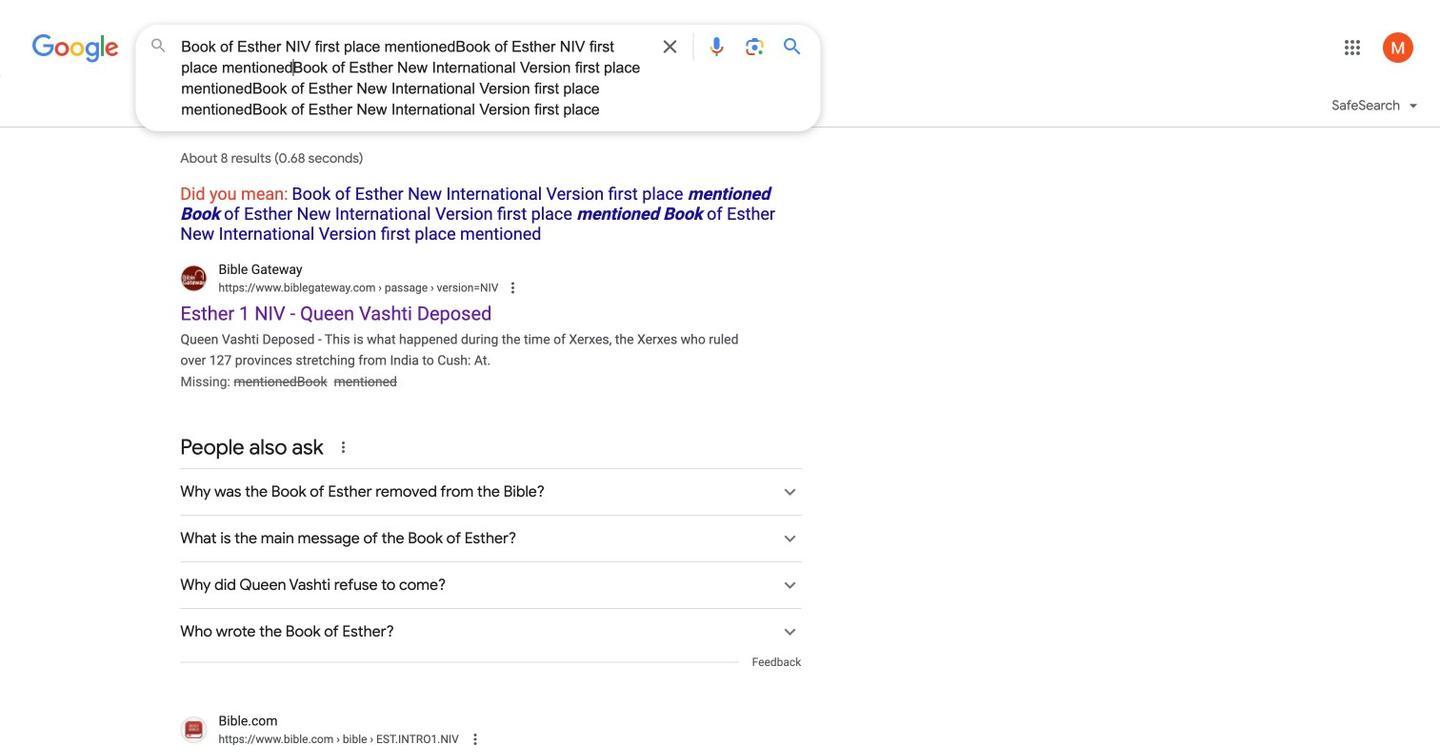 Task type: describe. For each thing, give the bounding box(es) containing it.
google image
[[32, 34, 119, 63]]



Task type: locate. For each thing, give the bounding box(es) containing it.
navigation
[[0, 84, 1440, 138]]

search by voice image
[[705, 35, 728, 58]]

heading
[[180, 184, 801, 244]]

Search text field
[[181, 36, 647, 123]]

None text field
[[375, 281, 498, 295], [218, 732, 459, 746], [333, 734, 459, 746], [375, 281, 498, 295], [218, 732, 459, 746], [333, 734, 459, 746]]

None text field
[[218, 279, 498, 297]]

search by image image
[[743, 35, 766, 58]]

None search field
[[0, 24, 821, 131]]



Task type: vqa. For each thing, say whether or not it's contained in the screenshot.
Phone
no



